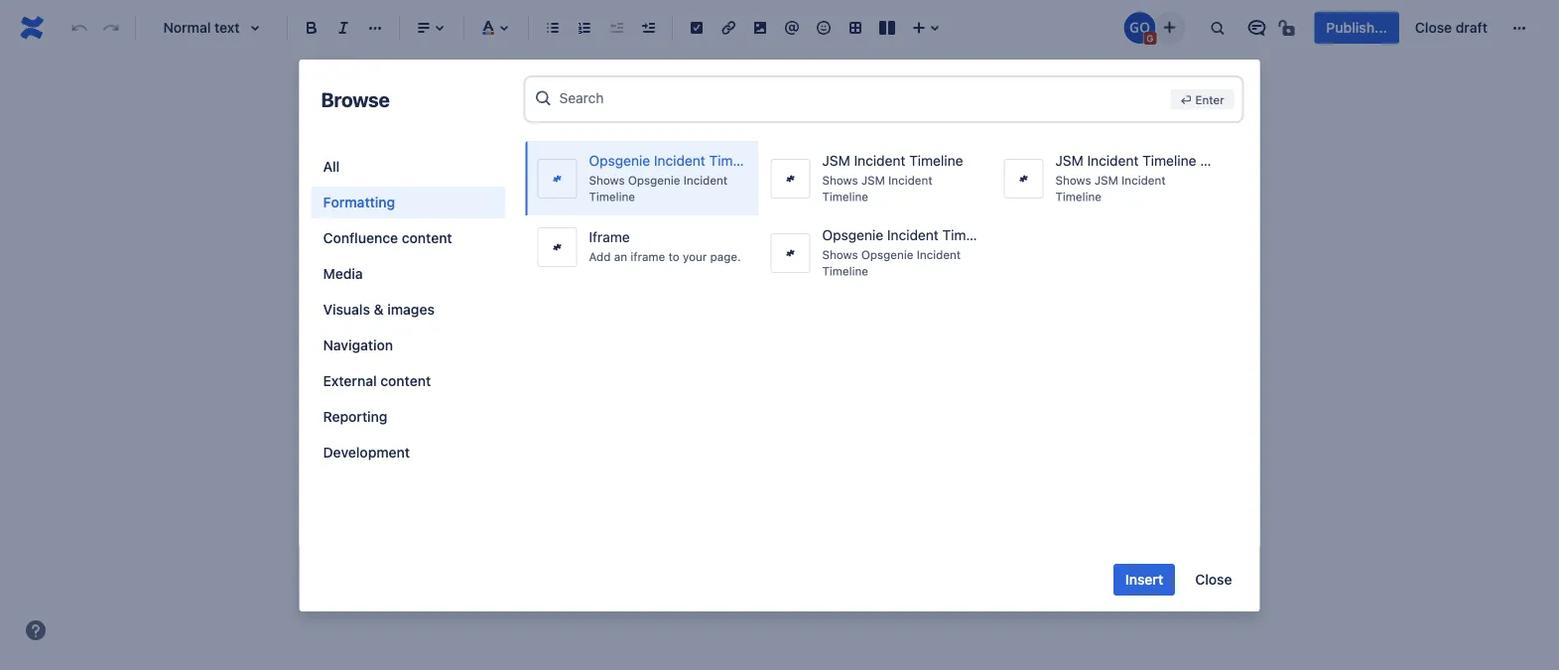 Task type: vqa. For each thing, say whether or not it's contained in the screenshot.


Task type: describe. For each thing, give the bounding box(es) containing it.
content link
[[510, 85, 561, 109]]

your
[[683, 250, 707, 264]]

external
[[323, 373, 377, 389]]

retrospective
[[661, 192, 750, 208]]

popular
[[399, 192, 447, 208]]

,
[[622, 192, 626, 208]]

publish...
[[1327, 19, 1388, 36]]

content for external content
[[380, 373, 431, 389]]

4 ls retrospective button
[[630, 185, 750, 217]]

eu for jsm incident timeline eu
[[1200, 152, 1219, 169]]

close for close draft
[[1415, 19, 1452, 36]]

browse
[[321, 87, 390, 111]]

meeting
[[570, 192, 622, 208]]

shows inside opsgenie incident timeline eu shows opsgenie incident timeline
[[822, 248, 858, 262]]

iframe add an iframe to your page.
[[589, 229, 741, 264]]

table image
[[844, 16, 868, 40]]

redo ⌘⇧z image
[[99, 16, 123, 40]]

external content button
[[311, 365, 506, 397]]

confluence content
[[323, 230, 452, 246]]

indent tab image
[[636, 16, 660, 40]]

mention image
[[780, 16, 804, 40]]

enter
[[1196, 92, 1225, 106]]

research
[[585, 89, 644, 105]]

emoji image
[[812, 16, 836, 40]]

reporting
[[323, 409, 388, 425]]

insert button
[[1114, 564, 1176, 596]]

Main content area, start typing to enter text. text field
[[399, 217, 1153, 272]]

popular templates: 1-on-1 meeting , 4 ls retrospective
[[399, 192, 750, 208]]

draft
[[1456, 19, 1488, 36]]

1-on-1 meeting button
[[525, 185, 622, 217]]

confluence image
[[16, 12, 48, 44]]

insert
[[1126, 571, 1164, 588]]

development
[[323, 444, 410, 461]]

images
[[387, 301, 435, 318]]

publish... button
[[1315, 12, 1400, 44]]

close button
[[1184, 564, 1244, 596]]

page.
[[710, 250, 741, 264]]

⏎ enter
[[1181, 92, 1225, 106]]

content for confluence content
[[402, 230, 452, 246]]

1-
[[525, 192, 538, 208]]

action item image
[[685, 16, 709, 40]]

confluence content button
[[311, 222, 506, 254]]

on-
[[538, 192, 560, 208]]

confluence image
[[16, 12, 48, 44]]

bullet list ⌘⇧8 image
[[541, 16, 565, 40]]

add
[[589, 250, 611, 264]]

italic ⌘i image
[[332, 16, 355, 40]]

outdent ⇧tab image
[[605, 16, 628, 40]]

advanced search image
[[534, 88, 553, 108]]

development button
[[311, 437, 506, 469]]

eu for opsgenie incident timeline eu
[[1000, 227, 1019, 243]]

undo ⌘z image
[[68, 16, 91, 40]]



Task type: locate. For each thing, give the bounding box(es) containing it.
shows inside jsm incident timeline shows jsm incident timeline
[[822, 173, 858, 187]]

1 horizontal spatial eu
[[1200, 152, 1219, 169]]

content down navigation button
[[380, 373, 431, 389]]

formatting button
[[311, 187, 506, 218]]

media
[[323, 266, 363, 282]]

close draft button
[[1404, 12, 1500, 44]]

external content
[[323, 373, 431, 389]]

4
[[630, 192, 639, 208]]

timeline
[[709, 152, 763, 169], [909, 152, 963, 169], [1143, 152, 1197, 169], [589, 190, 635, 203], [822, 190, 869, 203], [1056, 190, 1102, 203], [943, 227, 997, 243], [822, 264, 869, 278]]

1
[[560, 192, 566, 208]]

navigation button
[[311, 330, 506, 361]]

to
[[669, 250, 680, 264]]

content inside external content button
[[380, 373, 431, 389]]

jsm incident timeline eu shows jsm incident timeline
[[1056, 152, 1219, 203]]

close for close
[[1195, 571, 1232, 588]]

visuals & images button
[[311, 294, 506, 326]]

close left draft
[[1415, 19, 1452, 36]]

iframe
[[631, 250, 665, 264]]

Give this page a title text field
[[399, 155, 1153, 188]]

shows
[[589, 173, 625, 187], [822, 173, 858, 187], [1056, 173, 1092, 187], [822, 248, 858, 262]]

gary orlando image
[[1124, 12, 1156, 44]]

research link
[[585, 85, 644, 109]]

eu
[[1200, 152, 1219, 169], [1000, 227, 1019, 243]]

bold ⌘b image
[[300, 16, 324, 40]]

eu inside opsgenie incident timeline eu shows opsgenie incident timeline
[[1000, 227, 1019, 243]]

content
[[510, 89, 561, 105]]

0 vertical spatial close
[[1415, 19, 1452, 36]]

templates:
[[451, 192, 521, 208]]

opsgenie incident timeline shows opsgenie incident timeline
[[589, 152, 763, 203]]

1 horizontal spatial close
[[1415, 19, 1452, 36]]

1 vertical spatial close
[[1195, 571, 1232, 588]]

1 vertical spatial eu
[[1000, 227, 1019, 243]]

reporting button
[[311, 401, 506, 433]]

navigation
[[323, 337, 393, 353]]

0 horizontal spatial eu
[[1000, 227, 1019, 243]]

jsm
[[822, 152, 850, 169], [1056, 152, 1084, 169], [862, 173, 885, 187], [1095, 173, 1119, 187]]

close inside browse dialog
[[1195, 571, 1232, 588]]

numbered list ⌘⇧7 image
[[573, 16, 597, 40]]

shows inside opsgenie incident timeline shows opsgenie incident timeline
[[589, 173, 625, 187]]

visuals & images
[[323, 301, 435, 318]]

formatting
[[323, 194, 395, 210]]

confluence
[[323, 230, 398, 246]]

shows inside the jsm incident timeline eu shows jsm incident timeline
[[1056, 173, 1092, 187]]

&
[[374, 301, 384, 318]]

0 vertical spatial content
[[402, 230, 452, 246]]

all button
[[311, 151, 506, 183]]

an
[[614, 250, 627, 264]]

⏎
[[1181, 92, 1192, 106]]

browse dialog
[[299, 60, 1260, 612]]

all
[[323, 158, 340, 175]]

1 vertical spatial content
[[380, 373, 431, 389]]

opsgenie
[[589, 152, 650, 169], [628, 173, 680, 187], [822, 227, 884, 243], [862, 248, 914, 262]]

jsm incident timeline shows jsm incident timeline
[[822, 152, 963, 203]]

0 horizontal spatial close
[[1195, 571, 1232, 588]]

iframe
[[589, 229, 630, 245]]

close
[[1415, 19, 1452, 36], [1195, 571, 1232, 588]]

close right the insert at right
[[1195, 571, 1232, 588]]

visuals
[[323, 301, 370, 318]]

content
[[402, 230, 452, 246], [380, 373, 431, 389]]

search field
[[559, 80, 1163, 116]]

opsgenie incident timeline eu shows opsgenie incident timeline
[[822, 227, 1019, 278]]

close draft
[[1415, 19, 1488, 36]]

content inside confluence content button
[[402, 230, 452, 246]]

media button
[[311, 258, 506, 290]]

link image
[[717, 16, 741, 40]]

content down popular
[[402, 230, 452, 246]]

layouts image
[[876, 16, 899, 40]]

add image, video, or file image
[[749, 16, 772, 40]]

0 vertical spatial eu
[[1200, 152, 1219, 169]]

incident
[[654, 152, 706, 169], [854, 152, 906, 169], [1088, 152, 1139, 169], [684, 173, 728, 187], [889, 173, 933, 187], [1122, 173, 1166, 187], [887, 227, 939, 243], [917, 248, 961, 262]]

eu inside the jsm incident timeline eu shows jsm incident timeline
[[1200, 152, 1219, 169]]

ls
[[642, 192, 657, 208]]



